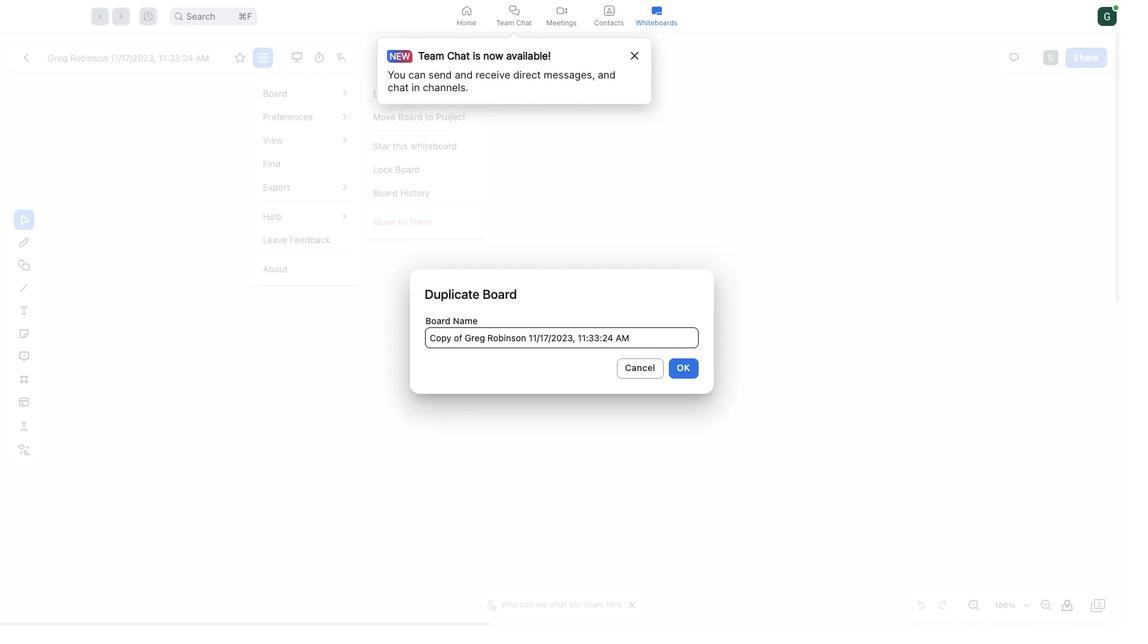 Task type: locate. For each thing, give the bounding box(es) containing it.
whiteboards button
[[633, 0, 680, 32]]

whiteboard small image
[[651, 5, 662, 16], [651, 5, 662, 16]]

team
[[496, 18, 514, 27], [418, 49, 444, 62]]

contacts button
[[585, 0, 633, 32]]

chat
[[388, 81, 409, 94]]

team inside team chat button
[[496, 18, 514, 27]]

0 vertical spatial chat
[[516, 18, 532, 27]]

1 horizontal spatial and
[[598, 68, 616, 81]]

home
[[457, 18, 476, 27]]

available!
[[506, 49, 551, 62]]

0 vertical spatial team
[[496, 18, 514, 27]]

tooltip
[[377, 32, 652, 105]]

home button
[[443, 0, 490, 32]]

team for team chat is now available! you can send and receive direct messages, and chat in channels.
[[418, 49, 444, 62]]

tab list
[[443, 0, 680, 32]]

and right messages,
[[598, 68, 616, 81]]

close image
[[631, 52, 638, 60], [631, 52, 638, 60]]

tab list containing home
[[443, 0, 680, 32]]

chat down team chat icon
[[516, 18, 532, 27]]

in
[[412, 81, 420, 94]]

contacts
[[594, 18, 624, 27]]

chat inside button
[[516, 18, 532, 27]]

magnifier image
[[175, 12, 182, 20]]

channels.
[[423, 81, 468, 94]]

chat left 'is'
[[447, 49, 470, 62]]

and
[[455, 68, 473, 81], [598, 68, 616, 81]]

home small image
[[461, 5, 472, 16], [461, 5, 472, 16]]

1 vertical spatial chat
[[447, 49, 470, 62]]

team up the send
[[418, 49, 444, 62]]

team down team chat image
[[496, 18, 514, 27]]

team chat image
[[509, 5, 519, 16]]

profile contact image
[[604, 5, 614, 16]]

team inside team chat is now available! you can send and receive direct messages, and chat in channels.
[[418, 49, 444, 62]]

chat
[[516, 18, 532, 27], [447, 49, 470, 62]]

2 and from the left
[[598, 68, 616, 81]]

0 horizontal spatial and
[[455, 68, 473, 81]]

can
[[408, 68, 426, 81]]

1 horizontal spatial team
[[496, 18, 514, 27]]

0 horizontal spatial team
[[418, 49, 444, 62]]

send
[[429, 68, 452, 81]]

video on image
[[556, 5, 567, 16]]

1 and from the left
[[455, 68, 473, 81]]

is
[[473, 49, 480, 62]]

meetings
[[546, 18, 577, 27]]

you can send and receive direct messages, and chat in channels. element
[[388, 68, 628, 94]]

1 vertical spatial team
[[418, 49, 444, 62]]

0 horizontal spatial chat
[[447, 49, 470, 62]]

chat for team chat is now available! you can send and receive direct messages, and chat in channels.
[[447, 49, 470, 62]]

online image
[[1113, 5, 1118, 10], [1113, 5, 1118, 10]]

team for team chat
[[496, 18, 514, 27]]

chat inside team chat is now available! you can send and receive direct messages, and chat in channels.
[[447, 49, 470, 62]]

1 horizontal spatial chat
[[516, 18, 532, 27]]

and down team chat is now available! element
[[455, 68, 473, 81]]

⌘f
[[238, 10, 252, 21]]



Task type: describe. For each thing, give the bounding box(es) containing it.
search
[[186, 10, 215, 21]]

team chat image
[[509, 5, 519, 16]]

profile contact image
[[604, 5, 614, 16]]

now
[[483, 49, 503, 62]]

magnifier image
[[175, 12, 182, 20]]

tooltip containing team chat is now available! you can send and receive direct messages, and chat in channels.
[[377, 32, 652, 105]]

video on image
[[556, 5, 567, 16]]

team chat
[[496, 18, 532, 27]]

team chat button
[[490, 0, 538, 32]]

receive
[[476, 68, 510, 81]]

chat for team chat
[[516, 18, 532, 27]]

meetings button
[[538, 0, 585, 32]]

team chat is now available! element
[[391, 48, 551, 63]]

whiteboards
[[636, 18, 677, 27]]

avatar image
[[1098, 7, 1117, 26]]

you
[[388, 68, 406, 81]]

direct
[[513, 68, 541, 81]]

team chat is now available! you can send and receive direct messages, and chat in channels.
[[388, 49, 616, 94]]

messages,
[[544, 68, 595, 81]]



Task type: vqa. For each thing, say whether or not it's contained in the screenshot.
You
yes



